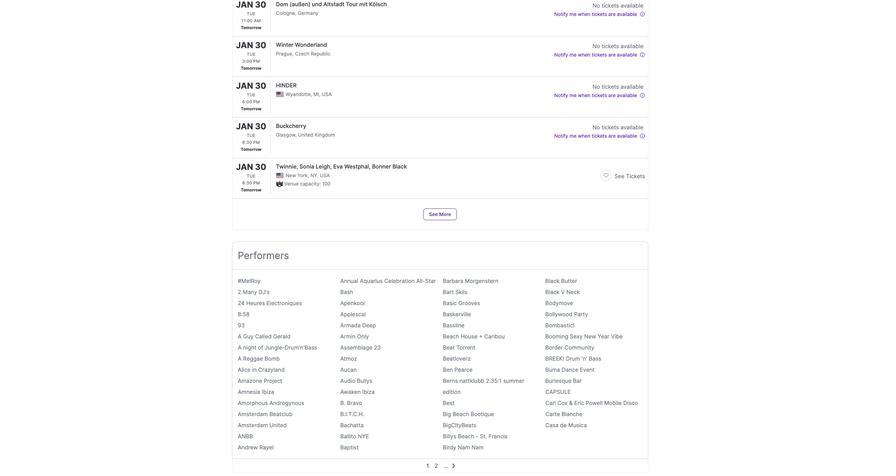 Task type: describe. For each thing, give the bounding box(es) containing it.
30 for winter wonderland
[[255, 40, 266, 50]]

1
[[427, 463, 429, 470]]

b. bravo link
[[340, 400, 362, 407]]

best
[[443, 400, 455, 407]]

carte blanche
[[546, 411, 583, 418]]

heures
[[246, 300, 265, 307]]

0 vertical spatial beach
[[443, 333, 459, 340]]

buma dance event link
[[546, 366, 595, 373]]

dj's
[[259, 289, 270, 296]]

are for czech
[[609, 52, 616, 58]]

no for altstadt
[[593, 2, 600, 9]]

notify me when tickets are available button for czech
[[554, 50, 645, 59]]

jan 30 tue 6:30 pm tomorrow for twinnie, sonia leigh, eva westphal, bonner black
[[236, 162, 266, 193]]

us national flag image
[[276, 92, 284, 97]]

billys beach - st. francis link
[[443, 433, 508, 440]]

jan for hinder
[[236, 81, 253, 91]]

2 nam from the left
[[472, 444, 484, 451]]

8:58 link
[[238, 311, 250, 318]]

amsterdam for amsterdam beatclub
[[238, 411, 268, 418]]

buckcherry glasgow, united kingdom
[[276, 123, 335, 138]]

armin only link
[[340, 333, 369, 340]]

3 are from the top
[[609, 92, 616, 98]]

casa
[[546, 422, 559, 429]]

birdy
[[443, 444, 456, 451]]

notify for czech
[[554, 52, 568, 58]]

aucan
[[340, 366, 357, 373]]

basic grooves link
[[443, 300, 480, 307]]

bart skils link
[[443, 289, 468, 296]]

bassline
[[443, 322, 465, 329]]

tomorrow for twinnie, sonia leigh, eva westphal, bonner black
[[241, 187, 262, 193]]

andrew
[[238, 444, 258, 451]]

assemblage 23
[[340, 344, 381, 351]]

100
[[322, 181, 331, 187]]

casa de musica link
[[546, 422, 587, 429]]

project
[[264, 378, 282, 385]]

night
[[243, 344, 256, 351]]

a night of jungle-drum'n'bass link
[[238, 344, 317, 351]]

mit
[[359, 1, 368, 8]]

anbb link
[[238, 433, 253, 440]]

3 me from the top
[[570, 92, 577, 98]]

alice in crazyland
[[238, 366, 285, 373]]

+
[[479, 333, 483, 340]]

#melroy link
[[238, 278, 261, 285]]

tooltip image for czech
[[640, 52, 645, 58]]

notify me when tickets are available for czech
[[554, 52, 637, 58]]

jan for twinnie, sonia leigh, eva westphal, bonner black
[[236, 162, 253, 172]]

twinnie, sonia leigh, eva westphal, bonner black
[[276, 163, 407, 170]]

barbara morgenstern link
[[443, 278, 499, 285]]

pm for hinder
[[253, 99, 260, 104]]

am
[[254, 18, 261, 23]]

house
[[461, 333, 478, 340]]

24 heures electroniques link
[[238, 300, 302, 307]]

3 tooltip image from the top
[[640, 93, 645, 98]]

united inside buckcherry glasgow, united kingdom
[[298, 132, 313, 138]]

bootique
[[471, 411, 494, 418]]

grooves
[[459, 300, 480, 307]]

jan for winter wonderland
[[236, 40, 253, 50]]

no for czech
[[593, 43, 600, 50]]

tue for winter wonderland
[[247, 52, 256, 57]]

winter
[[276, 41, 294, 48]]

30 for buckcherry
[[255, 121, 266, 132]]

rayel
[[260, 444, 274, 451]]

bullys
[[357, 378, 373, 385]]

a for a night of jungle-drum'n'bass
[[238, 344, 242, 351]]

when for kingdom
[[578, 133, 591, 139]]

no tickets available for kingdom
[[593, 124, 644, 131]]

applescal link
[[340, 311, 366, 318]]

burlesque
[[546, 378, 572, 385]]

ny,
[[311, 172, 319, 178]]

notify for kingdom
[[554, 133, 568, 139]]

6:00
[[242, 99, 252, 104]]

booming sexy new year vibe link
[[546, 333, 623, 340]]

pearce
[[455, 366, 473, 373]]

czech
[[295, 51, 310, 57]]

annual
[[340, 278, 358, 285]]

bombastic! link
[[546, 322, 575, 329]]

ibiza for amnesia ibiza
[[262, 389, 274, 396]]

b.i.t.c.h.
[[340, 411, 365, 418]]

armin
[[340, 333, 356, 340]]

called
[[255, 333, 272, 340]]

capsule
[[546, 389, 571, 396]]

ibiza for awaken ibiza
[[362, 389, 375, 396]]

new york, ny, usa
[[286, 172, 330, 178]]

aquarius
[[360, 278, 383, 285]]

wyandotte, mi, usa
[[286, 91, 332, 97]]

buma
[[546, 366, 560, 373]]

ben pearce link
[[443, 366, 473, 373]]

awaken
[[340, 389, 361, 396]]

tomorrow for winter wonderland
[[241, 66, 262, 71]]

baptist
[[340, 444, 359, 451]]

aucan link
[[340, 366, 357, 373]]

gerald
[[273, 333, 291, 340]]

beach for big
[[453, 411, 469, 418]]

when for altstadt
[[578, 11, 591, 17]]

awaken ibiza
[[340, 389, 375, 396]]

baptist link
[[340, 444, 359, 451]]

30 for twinnie, sonia leigh, eva westphal, bonner black
[[255, 162, 266, 172]]

barbara morgenstern
[[443, 278, 499, 285]]

assemblage 23 link
[[340, 344, 381, 351]]

3 notify me when tickets are available from the top
[[554, 92, 637, 98]]

birdy nam nam
[[443, 444, 484, 451]]

tickets
[[626, 173, 645, 180]]

atmoz
[[340, 355, 357, 362]]

0 horizontal spatial new
[[286, 172, 296, 178]]

event
[[580, 366, 595, 373]]

powell
[[586, 400, 603, 407]]

jungle-
[[265, 344, 285, 351]]

2 for 2
[[435, 463, 438, 470]]

me for czech
[[570, 52, 577, 58]]

3 notify from the top
[[554, 92, 568, 98]]

notify me when tickets are available button for altstadt
[[554, 10, 645, 18]]

wonderland
[[295, 41, 327, 48]]

nye
[[358, 433, 369, 440]]

winter wonderland prague, czech republic
[[276, 41, 331, 57]]

border community link
[[546, 344, 595, 351]]

bodymove link
[[546, 300, 573, 307]]

us national flag image
[[276, 173, 284, 178]]

reggae
[[243, 355, 263, 362]]

black for black butter
[[546, 278, 560, 285]]

a reggae bomb
[[238, 355, 280, 362]]

me for altstadt
[[570, 11, 577, 17]]

bollywood
[[546, 311, 573, 318]]



Task type: vqa. For each thing, say whether or not it's contained in the screenshot.
Cities
no



Task type: locate. For each thing, give the bounding box(es) containing it.
nam
[[458, 444, 470, 451], [472, 444, 484, 451]]

new left year
[[584, 333, 596, 340]]

casa de musica
[[546, 422, 587, 429]]

2 6:30 from the top
[[242, 180, 252, 186]]

eva
[[333, 163, 343, 170]]

4 30 from the top
[[255, 162, 266, 172]]

2 30 from the top
[[255, 81, 266, 91]]

germany
[[298, 10, 319, 16]]

0 horizontal spatial united
[[270, 422, 287, 429]]

see left more at the top
[[429, 211, 438, 217]]

in
[[252, 366, 257, 373]]

amsterdam down amorphous
[[238, 411, 268, 418]]

0 vertical spatial see
[[615, 173, 625, 180]]

black butter
[[546, 278, 577, 285]]

1 vertical spatial new
[[584, 333, 596, 340]]

2 tooltip image from the top
[[640, 52, 645, 58]]

1 tooltip image from the top
[[640, 12, 645, 17]]

2 vertical spatial a
[[238, 355, 242, 362]]

1 horizontal spatial new
[[584, 333, 596, 340]]

available
[[621, 2, 644, 9], [617, 11, 637, 17], [621, 43, 644, 50], [617, 52, 637, 58], [621, 83, 644, 90], [617, 92, 637, 98], [621, 124, 644, 131], [617, 133, 637, 139]]

30
[[255, 40, 266, 50], [255, 81, 266, 91], [255, 121, 266, 132], [255, 162, 266, 172]]

4 jan from the top
[[236, 162, 253, 172]]

ballito nye link
[[340, 433, 369, 440]]

2 left many
[[238, 289, 241, 296]]

2 notify from the top
[[554, 52, 568, 58]]

2 tue from the top
[[247, 52, 256, 57]]

0 vertical spatial 6:30
[[242, 140, 252, 145]]

1 ibiza from the left
[[262, 389, 274, 396]]

0 vertical spatial black
[[393, 163, 407, 170]]

amsterdam up anbb
[[238, 422, 268, 429]]

baskerville
[[443, 311, 471, 318]]

ben
[[443, 366, 453, 373]]

caribou
[[484, 333, 505, 340]]

nam down -
[[472, 444, 484, 451]]

buma dance event
[[546, 366, 595, 373]]

1 tomorrow from the top
[[241, 25, 262, 30]]

tooltip image
[[640, 12, 645, 17], [640, 52, 645, 58], [640, 93, 645, 98], [640, 133, 645, 139]]

a left night
[[238, 344, 242, 351]]

amsterdam united
[[238, 422, 287, 429]]

2 button
[[435, 462, 438, 470]]

beach left -
[[458, 433, 474, 440]]

b.
[[340, 400, 346, 407]]

0 vertical spatial united
[[298, 132, 313, 138]]

leigh,
[[316, 163, 332, 170]]

1 vertical spatial united
[[270, 422, 287, 429]]

1 are from the top
[[609, 11, 616, 17]]

more
[[439, 211, 451, 217]]

2 right 1
[[435, 463, 438, 470]]

year
[[598, 333, 610, 340]]

2 no tickets available from the top
[[593, 43, 644, 50]]

ibiza down bullys
[[362, 389, 375, 396]]

2 pm from the top
[[253, 99, 260, 104]]

1 vertical spatial beach
[[453, 411, 469, 418]]

0 horizontal spatial see
[[429, 211, 438, 217]]

2 vertical spatial black
[[546, 289, 560, 296]]

4 tomorrow from the top
[[241, 147, 262, 152]]

audio
[[340, 378, 356, 385]]

0 vertical spatial 2
[[238, 289, 241, 296]]

notify me when tickets are available button
[[554, 10, 645, 18], [554, 50, 645, 59], [554, 91, 645, 99], [554, 132, 645, 140]]

republic
[[311, 51, 331, 57]]

usa right mi,
[[322, 91, 332, 97]]

alice
[[238, 366, 251, 373]]

beatloverz link
[[443, 355, 471, 362]]

4 when from the top
[[578, 133, 591, 139]]

tue down 6:00
[[247, 133, 256, 138]]

bodymove
[[546, 300, 573, 307]]

armada
[[340, 322, 361, 329]]

jan 30 tue 6:00 pm tomorrow
[[236, 81, 266, 111]]

...
[[444, 463, 448, 470]]

3 tomorrow from the top
[[241, 106, 262, 111]]

3 when from the top
[[578, 92, 591, 98]]

30 left twinnie,
[[255, 162, 266, 172]]

me for kingdom
[[570, 133, 577, 139]]

no tickets available for czech
[[593, 43, 644, 50]]

amsterdam beatclub link
[[238, 411, 293, 418]]

dom (außen) und altstadt tour mit kölsch cologne, germany
[[276, 1, 387, 16]]

carl cox & eric powell mobile disco link
[[546, 400, 638, 407]]

0 vertical spatial usa
[[322, 91, 332, 97]]

nattklubb
[[460, 378, 485, 385]]

30 left buckcherry on the left top of page
[[255, 121, 266, 132]]

2 a from the top
[[238, 344, 242, 351]]

a for a reggae bomb
[[238, 355, 242, 362]]

1 30 from the top
[[255, 40, 266, 50]]

pm for buckcherry
[[253, 140, 260, 145]]

30 inside jan 30 tue 3:00 pm tomorrow
[[255, 40, 266, 50]]

drum
[[566, 355, 580, 362]]

#melroy
[[238, 278, 261, 285]]

1 6:30 from the top
[[242, 140, 252, 145]]

berns
[[443, 378, 458, 385]]

venue
[[284, 181, 299, 187]]

united down beatclub at the bottom left of the page
[[270, 422, 287, 429]]

1 vertical spatial 2
[[435, 463, 438, 470]]

3 notify me when tickets are available button from the top
[[554, 91, 645, 99]]

amsterdam beatclub
[[238, 411, 293, 418]]

1 horizontal spatial nam
[[472, 444, 484, 451]]

3:00
[[242, 59, 252, 64]]

tue for twinnie, sonia leigh, eva westphal, bonner black
[[247, 174, 256, 179]]

no tickets available for altstadt
[[593, 2, 644, 9]]

beat
[[443, 344, 455, 351]]

2 vertical spatial beach
[[458, 433, 474, 440]]

1 notify me when tickets are available from the top
[[554, 11, 637, 17]]

when
[[578, 11, 591, 17], [578, 52, 591, 58], [578, 92, 591, 98], [578, 133, 591, 139]]

1 when from the top
[[578, 11, 591, 17]]

beach up bigcitybeats
[[453, 411, 469, 418]]

pm inside jan 30 tue 3:00 pm tomorrow
[[253, 59, 260, 64]]

carte
[[546, 411, 560, 418]]

new up "venue"
[[286, 172, 296, 178]]

see for see more
[[429, 211, 438, 217]]

4 pm from the top
[[253, 180, 260, 186]]

a up alice
[[238, 355, 242, 362]]

tour
[[346, 1, 358, 8]]

1 jan 30 tue 6:30 pm tomorrow from the top
[[236, 121, 266, 152]]

nam right birdy
[[458, 444, 470, 451]]

3 a from the top
[[238, 355, 242, 362]]

1 jan from the top
[[236, 40, 253, 50]]

2 jan 30 tue 6:30 pm tomorrow from the top
[[236, 162, 266, 193]]

alice in crazyland link
[[238, 366, 285, 373]]

&
[[569, 400, 573, 407]]

tue inside jan 30 tue 3:00 pm tomorrow
[[247, 52, 256, 57]]

1 vertical spatial usa
[[320, 172, 330, 178]]

4 no tickets available from the top
[[593, 124, 644, 131]]

1 vertical spatial amsterdam
[[238, 422, 268, 429]]

2 me from the top
[[570, 52, 577, 58]]

2 many dj's
[[238, 289, 270, 296]]

burlesque bar link
[[546, 378, 582, 385]]

-
[[476, 433, 479, 440]]

edition
[[443, 389, 461, 396]]

11:00
[[242, 18, 253, 23]]

1 nam from the left
[[458, 444, 470, 451]]

beach for billys
[[458, 433, 474, 440]]

ballito
[[340, 433, 356, 440]]

see inside button
[[429, 211, 438, 217]]

5 tue from the top
[[247, 174, 256, 179]]

breek! drum 'n' bass
[[546, 355, 602, 362]]

community
[[565, 344, 595, 351]]

tue inside tue 11:00 am tomorrow
[[247, 11, 256, 16]]

amsterdam for amsterdam united
[[238, 422, 268, 429]]

are
[[609, 11, 616, 17], [609, 52, 616, 58], [609, 92, 616, 98], [609, 133, 616, 139]]

twinnie,
[[276, 163, 298, 170]]

3 jan from the top
[[236, 121, 253, 132]]

3 pm from the top
[[253, 140, 260, 145]]

bassline link
[[443, 322, 465, 329]]

notify me when tickets are available
[[554, 11, 637, 17], [554, 52, 637, 58], [554, 92, 637, 98], [554, 133, 637, 139]]

see
[[615, 173, 625, 180], [429, 211, 438, 217]]

1 vertical spatial a
[[238, 344, 242, 351]]

amsterdam united link
[[238, 422, 287, 429]]

4 no from the top
[[593, 124, 600, 131]]

tooltip image for altstadt
[[640, 12, 645, 17]]

tue up 6:00
[[247, 92, 256, 98]]

pm for winter wonderland
[[253, 59, 260, 64]]

1 notify me when tickets are available button from the top
[[554, 10, 645, 18]]

jan for buckcherry
[[236, 121, 253, 132]]

big
[[443, 411, 451, 418]]

24 heures electroniques
[[238, 300, 302, 307]]

tooltip image for kingdom
[[640, 133, 645, 139]]

1 no from the top
[[593, 2, 600, 9]]

1 vertical spatial jan 30 tue 6:30 pm tomorrow
[[236, 162, 266, 193]]

black for black v neck
[[546, 289, 560, 296]]

2 for 2 many dj's
[[238, 289, 241, 296]]

amsterdam
[[238, 411, 268, 418], [238, 422, 268, 429]]

1 vertical spatial see
[[429, 211, 438, 217]]

2 notify me when tickets are available button from the top
[[554, 50, 645, 59]]

amnesia ibiza
[[238, 389, 274, 396]]

3 tue from the top
[[247, 92, 256, 98]]

6:30 for twinnie, sonia leigh, eva westphal, bonner black
[[242, 180, 252, 186]]

4 tue from the top
[[247, 133, 256, 138]]

tomorrow inside jan 30 tue 3:00 pm tomorrow
[[241, 66, 262, 71]]

dom
[[276, 1, 288, 8]]

francis
[[489, 433, 508, 440]]

jan 30 tue 6:30 pm tomorrow for buckcherry
[[236, 121, 266, 152]]

30 left hinder
[[255, 81, 266, 91]]

1 notify from the top
[[554, 11, 568, 17]]

tue up 3:00
[[247, 52, 256, 57]]

usa up 100
[[320, 172, 330, 178]]

armada deep link
[[340, 322, 376, 329]]

tue up 11:00
[[247, 11, 256, 16]]

summer
[[503, 378, 525, 385]]

1 horizontal spatial see
[[615, 173, 625, 180]]

1 a from the top
[[238, 333, 242, 340]]

0 vertical spatial a
[[238, 333, 242, 340]]

beach house + caribou link
[[443, 333, 505, 340]]

apenkooi
[[340, 300, 365, 307]]

beatloverz
[[443, 355, 471, 362]]

see for see tickets
[[615, 173, 625, 180]]

notify me when tickets are available for altstadt
[[554, 11, 637, 17]]

andrew rayel
[[238, 444, 274, 451]]

1 tue from the top
[[247, 11, 256, 16]]

tomorrow inside jan 30 tue 6:00 pm tomorrow
[[241, 106, 262, 111]]

1 vertical spatial 6:30
[[242, 180, 252, 186]]

0 vertical spatial new
[[286, 172, 296, 178]]

armada deep
[[340, 322, 376, 329]]

androgynous
[[270, 400, 304, 407]]

pm inside jan 30 tue 6:00 pm tomorrow
[[253, 99, 260, 104]]

ben pearce
[[443, 366, 473, 373]]

1 pm from the top
[[253, 59, 260, 64]]

4 notify me when tickets are available button from the top
[[554, 132, 645, 140]]

4 are from the top
[[609, 133, 616, 139]]

1 horizontal spatial ibiza
[[362, 389, 375, 396]]

2 when from the top
[[578, 52, 591, 58]]

1 no tickets available from the top
[[593, 2, 644, 9]]

apenkooi link
[[340, 300, 365, 307]]

jan inside jan 30 tue 6:00 pm tomorrow
[[236, 81, 253, 91]]

no
[[593, 2, 600, 9], [593, 43, 600, 50], [593, 83, 600, 90], [593, 124, 600, 131]]

4 notify me when tickets are available from the top
[[554, 133, 637, 139]]

2 are from the top
[[609, 52, 616, 58]]

black up the black v neck link
[[546, 278, 560, 285]]

30 inside jan 30 tue 6:00 pm tomorrow
[[255, 81, 266, 91]]

0 vertical spatial amsterdam
[[238, 411, 268, 418]]

pm for twinnie, sonia leigh, eva westphal, bonner black
[[253, 180, 260, 186]]

audio bullys
[[340, 378, 373, 385]]

are for kingdom
[[609, 133, 616, 139]]

2 no from the top
[[593, 43, 600, 50]]

30 for hinder
[[255, 81, 266, 91]]

tue for buckcherry
[[247, 133, 256, 138]]

a left guy
[[238, 333, 242, 340]]

2 notify me when tickets are available from the top
[[554, 52, 637, 58]]

united down buckcherry on the left top of page
[[298, 132, 313, 138]]

tue left us national flag icon
[[247, 174, 256, 179]]

4 me from the top
[[570, 133, 577, 139]]

1 amsterdam from the top
[[238, 411, 268, 418]]

2 jan from the top
[[236, 81, 253, 91]]

capsule link
[[546, 389, 571, 396]]

2 ibiza from the left
[[362, 389, 375, 396]]

ibiza up amorphous androgynous link at the bottom left of page
[[262, 389, 274, 396]]

3 no tickets available from the top
[[593, 83, 644, 90]]

burlesque bar
[[546, 378, 582, 385]]

notify me when tickets are available button for kingdom
[[554, 132, 645, 140]]

armin only
[[340, 333, 369, 340]]

notify for altstadt
[[554, 11, 568, 17]]

tue inside jan 30 tue 6:00 pm tomorrow
[[247, 92, 256, 98]]

no for kingdom
[[593, 124, 600, 131]]

5 tomorrow from the top
[[241, 187, 262, 193]]

skils
[[456, 289, 468, 296]]

beat torrent link
[[443, 344, 476, 351]]

b.i.t.c.h. link
[[340, 411, 365, 418]]

1 me from the top
[[570, 11, 577, 17]]

tomorrow for buckcherry
[[241, 147, 262, 152]]

2 amsterdam from the top
[[238, 422, 268, 429]]

amorphous
[[238, 400, 268, 407]]

billys beach - st. francis
[[443, 433, 508, 440]]

notify me when tickets are available for kingdom
[[554, 133, 637, 139]]

3 no from the top
[[593, 83, 600, 90]]

beach up beat
[[443, 333, 459, 340]]

black left v
[[546, 289, 560, 296]]

jan inside jan 30 tue 3:00 pm tomorrow
[[236, 40, 253, 50]]

1 horizontal spatial united
[[298, 132, 313, 138]]

1 horizontal spatial 2
[[435, 463, 438, 470]]

3 30 from the top
[[255, 121, 266, 132]]

4 tooltip image from the top
[[640, 133, 645, 139]]

see tickets
[[615, 173, 645, 180]]

0 vertical spatial jan 30 tue 6:30 pm tomorrow
[[236, 121, 266, 152]]

a for a guy called gerald
[[238, 333, 242, 340]]

0 horizontal spatial nam
[[458, 444, 470, 451]]

black right bonner
[[393, 163, 407, 170]]

are for altstadt
[[609, 11, 616, 17]]

4 notify from the top
[[554, 133, 568, 139]]

30 left winter on the left top of page
[[255, 40, 266, 50]]

amazone project
[[238, 378, 282, 385]]

0 horizontal spatial 2
[[238, 289, 241, 296]]

carte blanche link
[[546, 411, 583, 418]]

tue for hinder
[[247, 92, 256, 98]]

2 tomorrow from the top
[[241, 66, 262, 71]]

1 vertical spatial black
[[546, 278, 560, 285]]

0 horizontal spatial ibiza
[[262, 389, 274, 396]]

tomorrow for hinder
[[241, 106, 262, 111]]

de
[[560, 422, 567, 429]]

6:30 for buckcherry
[[242, 140, 252, 145]]

see left tickets
[[615, 173, 625, 180]]

93 link
[[238, 322, 245, 329]]

butter
[[561, 278, 577, 285]]

mobile
[[604, 400, 622, 407]]

when for czech
[[578, 52, 591, 58]]



